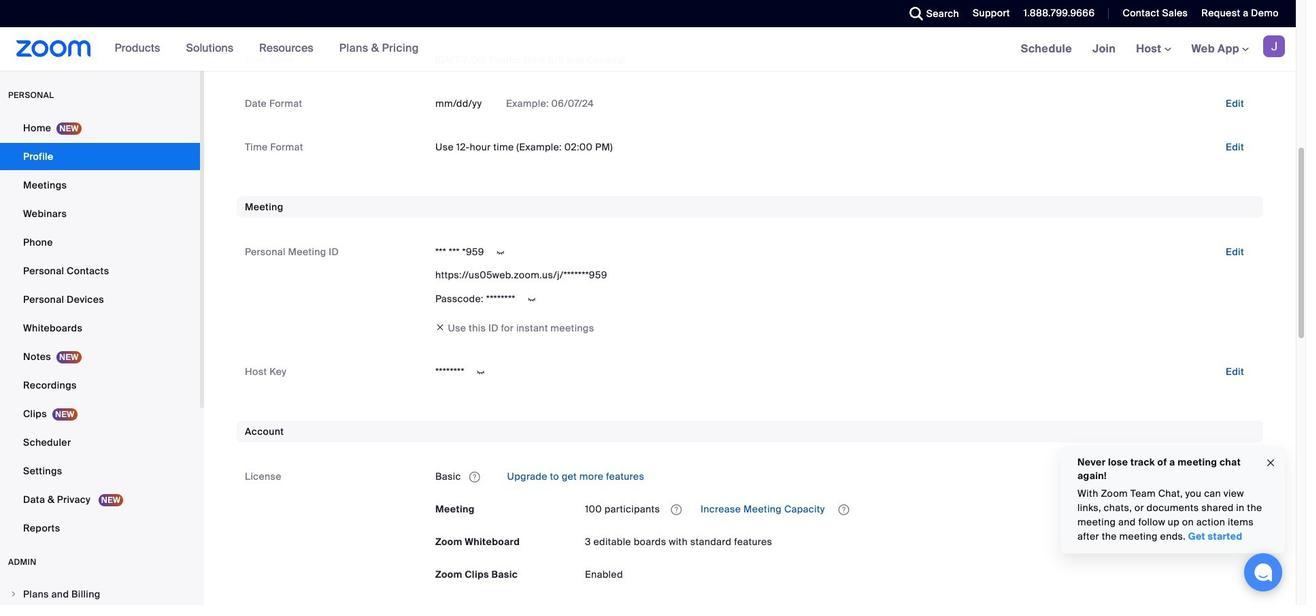 Task type: describe. For each thing, give the bounding box(es) containing it.
learn more about increasing meeting capacity image
[[835, 504, 854, 516]]

learn more about your license type image
[[468, 473, 482, 482]]

show personal meeting passcode image
[[521, 293, 543, 305]]

1 vertical spatial application
[[585, 498, 1256, 520]]

0 vertical spatial application
[[436, 466, 1256, 487]]

profile picture image
[[1264, 35, 1286, 57]]

personal menu menu
[[0, 114, 200, 543]]

zoom logo image
[[16, 40, 91, 57]]

open chat image
[[1254, 563, 1273, 582]]

meetings navigation
[[1011, 27, 1297, 71]]



Task type: vqa. For each thing, say whether or not it's contained in the screenshot.
Meet Zoom AI Companion, your new AI assistant! Upgrade to Zoom One Pro and get access to AI Companion at no additional cost. Upgrade today
no



Task type: locate. For each thing, give the bounding box(es) containing it.
show host key image
[[470, 366, 492, 378]]

menu item
[[0, 581, 200, 605]]

banner
[[0, 27, 1297, 71]]

right image
[[10, 590, 18, 598]]

close image
[[1266, 455, 1277, 471]]

show personal meeting id image
[[490, 246, 512, 258]]

learn more about your meeting license image
[[667, 504, 686, 516]]

application
[[436, 466, 1256, 487], [585, 498, 1256, 520]]

product information navigation
[[91, 27, 429, 71]]



